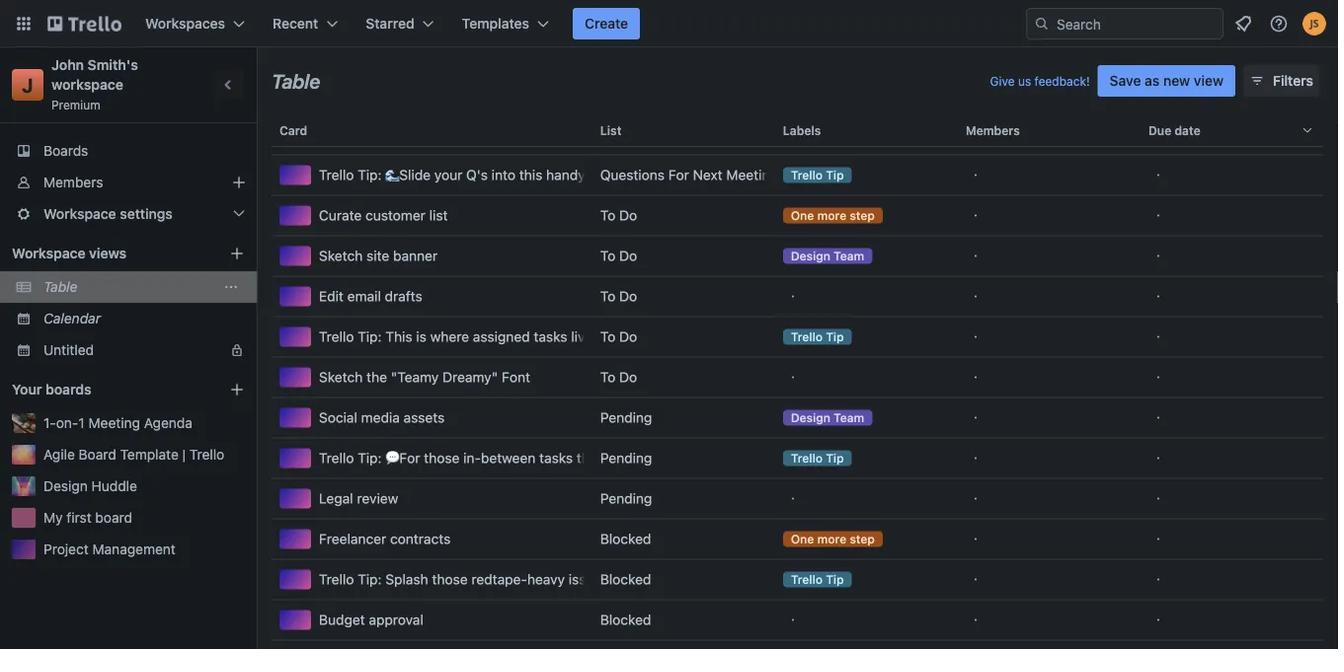 Task type: vqa. For each thing, say whether or not it's contained in the screenshot.
the left Up
no



Task type: describe. For each thing, give the bounding box(es) containing it.
where
[[430, 329, 469, 345]]

workspace for workspace views
[[12, 245, 85, 262]]

tip for who's
[[826, 330, 844, 344]]

tasks for between
[[539, 450, 573, 467]]

those for redtape-
[[432, 572, 468, 588]]

row containing edit email drafts
[[272, 277, 1323, 317]]

your boards with 5 items element
[[12, 378, 199, 402]]

is
[[416, 329, 426, 345]]

Table text field
[[272, 62, 320, 100]]

budget
[[319, 612, 365, 629]]

1-on-1 meeting agenda
[[43, 415, 192, 432]]

team for keeps
[[662, 167, 694, 183]]

team for pending
[[834, 411, 864, 425]]

trello tip for who's
[[791, 330, 844, 344]]

row containing trello tip: 🌊slide your q's into this handy list so your team keeps on flowing.
[[272, 155, 1323, 196]]

step for blocked
[[850, 533, 875, 547]]

your left the q's
[[434, 167, 463, 183]]

color: sky, title: "trello tip" element for flowing.
[[783, 167, 852, 183]]

workspace settings button
[[0, 199, 257, 230]]

q's
[[466, 167, 488, 183]]

view
[[1194, 73, 1224, 89]]

agile board template | trello link
[[43, 445, 245, 465]]

create
[[585, 15, 628, 32]]

members link
[[0, 167, 257, 199]]

john smith (johnsmith38824343) image
[[1303, 12, 1326, 36]]

here.
[[823, 572, 855, 588]]

give
[[990, 74, 1015, 88]]

to for list
[[600, 207, 616, 224]]

1-on-1 meeting agenda link
[[43, 414, 245, 434]]

feedback!
[[1035, 74, 1090, 88]]

trello up legal
[[319, 450, 354, 467]]

trello tip: 🌊slide your q's into this handy list so your team keeps on flowing. link
[[279, 156, 809, 195]]

email
[[347, 288, 381, 305]]

trello right see
[[791, 330, 823, 344]]

tip for flowing.
[[826, 168, 844, 182]]

card button
[[272, 107, 592, 154]]

do for banner
[[619, 248, 637, 264]]

tip: for 🌊slide
[[358, 167, 382, 183]]

untitled link
[[43, 341, 217, 360]]

blocked for budget approval
[[600, 612, 651, 629]]

create button
[[573, 8, 640, 40]]

to do for list
[[600, 207, 637, 224]]

freelancer
[[319, 531, 386, 548]]

project management link
[[43, 540, 245, 560]]

project management
[[43, 542, 176, 558]]

members inside members button
[[966, 123, 1020, 137]]

design for to do
[[791, 249, 830, 263]]

do for drafts
[[619, 288, 637, 305]]

0 vertical spatial list
[[589, 167, 608, 183]]

agenda
[[144, 415, 192, 432]]

the
[[367, 369, 387, 386]]

💬for
[[385, 450, 420, 467]]

design team button for pending
[[775, 398, 958, 438]]

0 horizontal spatial list
[[429, 207, 448, 224]]

members button
[[958, 107, 1141, 154]]

0 horizontal spatial table
[[43, 279, 77, 295]]

design team for pending
[[791, 411, 864, 425]]

your boards
[[12, 382, 92, 398]]

templates
[[462, 15, 529, 32]]

list button
[[592, 107, 775, 154]]

trello tip for flowing.
[[791, 168, 844, 182]]

flowing.
[[759, 167, 809, 183]]

in-
[[463, 450, 481, 467]]

tip: for splash
[[358, 572, 382, 588]]

dreamy"
[[443, 369, 498, 386]]

card
[[279, 123, 307, 137]]

0 notifications image
[[1231, 12, 1255, 36]]

tip for one
[[826, 452, 844, 466]]

this
[[385, 329, 412, 345]]

open information menu image
[[1269, 14, 1289, 34]]

trello up budget
[[319, 572, 354, 588]]

questions for next meeting row
[[272, 115, 1323, 155]]

workspace views
[[12, 245, 126, 262]]

0 vertical spatial that
[[615, 329, 640, 345]]

filters
[[1273, 73, 1313, 89]]

your for that
[[717, 572, 745, 588]]

edit email drafts
[[319, 288, 422, 305]]

premium
[[51, 98, 100, 112]]

trello down the questions for next meeting row
[[791, 168, 823, 182]]

calendar link
[[43, 309, 245, 329]]

trello tip: 🌊slide your q's into this handy list so your team keeps on flowing.
[[319, 167, 809, 183]]

team for to do
[[834, 249, 864, 263]]

one for to do
[[791, 209, 814, 223]]

|
[[182, 447, 186, 463]]

filters button
[[1243, 65, 1319, 97]]

row containing budget approval
[[272, 600, 1323, 641]]

blocked for trello tip: splash those redtape-heavy issues that are slowing your team down here.
[[600, 572, 651, 588]]

row containing social media assets
[[272, 398, 1323, 438]]

🌊slide
[[385, 167, 431, 183]]

row containing sketch site banner
[[272, 236, 1323, 277]]

row containing card
[[272, 107, 1323, 154]]

color: sky, title: "trello tip" element for who's
[[783, 329, 852, 345]]

workspace navigation collapse icon image
[[215, 71, 243, 99]]

banner
[[393, 248, 438, 264]]

who's
[[765, 329, 802, 345]]

recent
[[273, 15, 318, 32]]

more for to do
[[817, 209, 847, 223]]

team for down
[[749, 572, 781, 588]]

give us feedback!
[[990, 74, 1090, 88]]

tip: for 💬for
[[358, 450, 382, 467]]

sketch for sketch the "teamy dreamy" font
[[319, 369, 363, 386]]

2 questions for next meeting from the top
[[600, 167, 778, 183]]

views
[[89, 245, 126, 262]]

trello left "here."
[[791, 573, 823, 587]]

to do for this
[[600, 329, 637, 345]]

1-
[[43, 415, 56, 432]]

my first board
[[43, 510, 132, 526]]

curate customer list link
[[279, 196, 584, 236]]

as
[[1145, 73, 1160, 89]]

drafts
[[385, 288, 422, 305]]

my
[[43, 510, 63, 526]]

are for pending
[[606, 450, 626, 467]]

search image
[[1034, 16, 1050, 32]]

table containing questions for next meeting
[[257, 107, 1338, 650]]

next inside row
[[693, 126, 723, 143]]

calendar
[[43, 311, 101, 327]]

row containing trello tip: splash those redtape-heavy issues that are slowing your team down here.
[[272, 560, 1323, 600]]

step.
[[876, 450, 908, 467]]

awaiting
[[766, 450, 819, 467]]

color: purple, title: "design team" element for pending
[[783, 410, 872, 426]]

agile
[[43, 447, 75, 463]]

do for "teamy
[[619, 369, 637, 386]]

give us feedback! link
[[990, 74, 1090, 88]]

workspace for workspace settings
[[43, 206, 116, 222]]

workspace
[[51, 77, 123, 93]]

row containing legal review
[[272, 479, 1323, 519]]

sketch site banner
[[319, 248, 438, 264]]

assigned
[[473, 329, 530, 345]]

issues
[[569, 572, 609, 588]]

workspace actions menu image
[[223, 279, 239, 295]]

design team button for to do
[[775, 237, 958, 276]]

sketch the "teamy dreamy" font link
[[279, 358, 584, 397]]

and
[[914, 329, 938, 345]]

trello tip button for flowing.
[[775, 156, 958, 195]]

last
[[850, 450, 873, 467]]

to for "teamy
[[600, 369, 616, 386]]

tasks for assigned
[[534, 329, 567, 345]]

workspaces
[[145, 15, 225, 32]]

trello down edit
[[319, 329, 354, 345]]

4 trello tip button from the top
[[775, 560, 958, 600]]

tip: for this
[[358, 329, 382, 345]]

one more step button for blocked
[[775, 520, 958, 559]]

sketch site banner link
[[279, 237, 584, 276]]

trello tip button for one
[[775, 439, 958, 478]]

legal review link
[[279, 479, 584, 519]]

save as new view
[[1110, 73, 1224, 89]]

sketch for sketch site banner
[[319, 248, 363, 264]]

freelancer contracts link
[[279, 520, 584, 559]]



Task type: locate. For each thing, give the bounding box(es) containing it.
1 vertical spatial that
[[577, 450, 602, 467]]

one more step button up "here."
[[775, 520, 958, 559]]

1 next from the top
[[693, 126, 723, 143]]

1 color: purple, title: "design team" element from the top
[[783, 248, 872, 264]]

for inside the questions for next meeting row
[[668, 126, 689, 143]]

your for handy
[[630, 167, 658, 183]]

design down the agile
[[43, 478, 88, 495]]

1 vertical spatial those
[[432, 572, 468, 588]]

3 row from the top
[[272, 196, 1323, 236]]

it's
[[980, 329, 999, 345]]

3 tip: from the top
[[358, 450, 382, 467]]

1 pending from the top
[[600, 410, 652, 426]]

social media assets link
[[279, 398, 584, 438]]

8 row from the top
[[272, 398, 1323, 438]]

labels
[[783, 123, 821, 137]]

trello tip for one
[[791, 452, 844, 466]]

1 sketch from the top
[[319, 248, 363, 264]]

blocked
[[600, 531, 651, 548], [600, 572, 651, 588], [600, 612, 651, 629]]

table
[[257, 107, 1338, 650]]

meeting right "1"
[[88, 415, 140, 432]]

0 vertical spatial table
[[272, 69, 320, 92]]

2 vertical spatial meeting
[[88, 415, 140, 432]]

1 vertical spatial pending
[[600, 450, 652, 467]]

0 vertical spatial step
[[850, 209, 875, 223]]

so down list
[[611, 167, 626, 183]]

2 step from the top
[[850, 533, 875, 547]]

to do
[[600, 207, 637, 224], [600, 248, 637, 264], [600, 288, 637, 305], [600, 329, 637, 345], [600, 369, 637, 386]]

1 vertical spatial for
[[668, 167, 689, 183]]

trello left last
[[791, 452, 823, 466]]

for
[[668, 126, 689, 143], [668, 167, 689, 183]]

0 vertical spatial for
[[668, 126, 689, 143]]

that for blocked
[[612, 572, 638, 588]]

2 trello tip from the top
[[791, 330, 844, 344]]

design huddle
[[43, 478, 137, 495]]

into
[[492, 167, 516, 183]]

working
[[806, 329, 856, 345]]

starred button
[[354, 8, 446, 40]]

1 vertical spatial team
[[834, 411, 864, 425]]

one more step button down labels button
[[775, 196, 958, 236]]

row containing trello tip: this is where assigned tasks live so that your team can see who's working on what and when it's due.
[[272, 317, 1323, 358]]

trello tip: this is where assigned tasks live so that your team can see who's working on what and when it's due. link
[[279, 318, 1031, 357]]

design up 'working'
[[791, 249, 830, 263]]

2 vertical spatial blocked
[[600, 612, 651, 629]]

1 to do from the top
[[600, 207, 637, 224]]

questions inside row
[[600, 126, 665, 143]]

blocked left slowing
[[600, 572, 651, 588]]

those right splash
[[432, 572, 468, 588]]

2 one more step from the top
[[791, 533, 875, 547]]

pending for assets
[[600, 410, 652, 426]]

so right live
[[596, 329, 611, 345]]

1 to from the top
[[600, 207, 616, 224]]

5 row from the top
[[272, 277, 1323, 317]]

to for drafts
[[600, 288, 616, 305]]

0 vertical spatial more
[[817, 209, 847, 223]]

curate
[[319, 207, 362, 224]]

1 vertical spatial next
[[693, 167, 723, 183]]

3 do from the top
[[619, 288, 637, 305]]

1 vertical spatial so
[[596, 329, 611, 345]]

j
[[22, 73, 33, 96]]

1 vertical spatial on
[[860, 329, 876, 345]]

step down labels button
[[850, 209, 875, 223]]

design up awaiting
[[791, 411, 830, 425]]

create a view image
[[229, 246, 245, 262]]

more down the questions for next meeting row
[[817, 209, 847, 223]]

team left 'can'
[[676, 329, 708, 345]]

1 vertical spatial step
[[850, 533, 875, 547]]

0 vertical spatial design team
[[791, 249, 864, 263]]

2 do from the top
[[619, 248, 637, 264]]

pending down trello tip: 💬for those in-between tasks that are almost done but also awaiting one last step. on the bottom of the page
[[600, 491, 652, 507]]

tip: left splash
[[358, 572, 382, 588]]

those for in-
[[424, 450, 460, 467]]

one more step button for to do
[[775, 196, 958, 236]]

3 blocked from the top
[[600, 612, 651, 629]]

list
[[589, 167, 608, 183], [429, 207, 448, 224]]

workspace up workspace views
[[43, 206, 116, 222]]

0 vertical spatial one more step
[[791, 209, 875, 223]]

0 vertical spatial pending
[[600, 410, 652, 426]]

templates button
[[450, 8, 561, 40]]

2 color: sky, title: "trello tip" element from the top
[[783, 329, 852, 345]]

row containing trello tip: 💬for those in-between tasks that are almost done but also awaiting one last step.
[[272, 438, 1323, 479]]

0 horizontal spatial are
[[606, 450, 626, 467]]

1 blocked from the top
[[600, 531, 651, 548]]

one down flowing.
[[791, 209, 814, 223]]

row
[[272, 107, 1323, 154], [272, 155, 1323, 196], [272, 196, 1323, 236], [272, 236, 1323, 277], [272, 277, 1323, 317], [272, 317, 1323, 358], [272, 358, 1323, 398], [272, 398, 1323, 438], [272, 438, 1323, 479], [272, 479, 1323, 519], [272, 519, 1323, 560], [272, 560, 1323, 600], [272, 600, 1323, 641]]

are inside trello tip: 💬for those in-between tasks that are almost done but also awaiting one last step. link
[[606, 450, 626, 467]]

pending for 💬for
[[600, 450, 652, 467]]

workspace settings
[[43, 206, 173, 222]]

are left almost
[[606, 450, 626, 467]]

trello tip: splash those redtape-heavy issues that are slowing your team down here.
[[319, 572, 855, 588]]

for right list
[[668, 126, 689, 143]]

your left 'can'
[[644, 329, 672, 345]]

2 design team from the top
[[791, 411, 864, 425]]

see
[[738, 329, 761, 345]]

meeting inside 'link'
[[88, 415, 140, 432]]

new
[[1163, 73, 1190, 89]]

team up last
[[834, 411, 864, 425]]

tip right 'who's'
[[826, 330, 844, 344]]

trello right |
[[189, 447, 224, 463]]

7 row from the top
[[272, 358, 1323, 398]]

1 vertical spatial team
[[676, 329, 708, 345]]

design team for to do
[[791, 249, 864, 263]]

save
[[1110, 73, 1141, 89]]

one more step down flowing.
[[791, 209, 875, 223]]

4 to from the top
[[600, 329, 616, 345]]

2 questions from the top
[[600, 167, 665, 183]]

questions up trello tip: 🌊slide your q's into this handy list so your team keeps on flowing.
[[600, 126, 665, 143]]

design team button up what
[[775, 237, 958, 276]]

row containing sketch the "teamy dreamy" font
[[272, 358, 1323, 398]]

to for banner
[[600, 248, 616, 264]]

0 vertical spatial design
[[791, 249, 830, 263]]

design team up 'working'
[[791, 249, 864, 263]]

on right keeps
[[739, 167, 755, 183]]

0 vertical spatial those
[[424, 450, 460, 467]]

questions for next meeting down list button
[[600, 167, 778, 183]]

11 row from the top
[[272, 519, 1323, 560]]

2 to do from the top
[[600, 248, 637, 264]]

settings
[[120, 206, 173, 222]]

workspaces button
[[133, 8, 257, 40]]

1 vertical spatial design
[[791, 411, 830, 425]]

blocked up issues on the bottom left of the page
[[600, 531, 651, 548]]

0 vertical spatial so
[[611, 167, 626, 183]]

color: sky, title: "trello tip" element
[[783, 167, 852, 183], [783, 329, 852, 345], [783, 451, 852, 467], [783, 572, 852, 588]]

contracts
[[390, 531, 451, 548]]

tasks left live
[[534, 329, 567, 345]]

trello tip: 💬for those in-between tasks that are almost done but also awaiting one last step. link
[[279, 439, 908, 478]]

1 vertical spatial one more step button
[[775, 520, 958, 559]]

1 one from the top
[[791, 209, 814, 223]]

so
[[611, 167, 626, 183], [596, 329, 611, 345]]

are for blocked
[[641, 572, 662, 588]]

3 to do from the top
[[600, 288, 637, 305]]

do for this
[[619, 329, 637, 345]]

2 for from the top
[[668, 167, 689, 183]]

color: orange, title: "one more step" element for blocked
[[783, 532, 883, 548]]

for left keeps
[[668, 167, 689, 183]]

1 vertical spatial tasks
[[539, 450, 573, 467]]

2 one more step button from the top
[[775, 520, 958, 559]]

1 do from the top
[[619, 207, 637, 224]]

team
[[662, 167, 694, 183], [676, 329, 708, 345], [749, 572, 781, 588]]

down
[[785, 572, 819, 588]]

one for blocked
[[791, 533, 814, 547]]

that left almost
[[577, 450, 602, 467]]

2 vertical spatial team
[[749, 572, 781, 588]]

more up "here."
[[817, 533, 847, 547]]

1 for from the top
[[668, 126, 689, 143]]

9 row from the top
[[272, 438, 1323, 479]]

social media assets
[[319, 410, 445, 426]]

1 trello tip button from the top
[[775, 156, 958, 195]]

0 vertical spatial on
[[739, 167, 755, 183]]

1 row from the top
[[272, 107, 1323, 154]]

social
[[319, 410, 357, 426]]

2 sketch from the top
[[319, 369, 363, 386]]

0 vertical spatial color: orange, title: "one more step" element
[[783, 208, 883, 224]]

1 horizontal spatial members
[[966, 123, 1020, 137]]

1 step from the top
[[850, 209, 875, 223]]

4 row from the top
[[272, 236, 1323, 277]]

2 trello tip button from the top
[[775, 318, 958, 357]]

13 row from the top
[[272, 600, 1323, 641]]

handy
[[546, 167, 585, 183]]

do for list
[[619, 207, 637, 224]]

3 pending from the top
[[600, 491, 652, 507]]

sketch left 'site'
[[319, 248, 363, 264]]

primary element
[[0, 0, 1338, 47]]

legal review
[[319, 491, 398, 507]]

edit email drafts link
[[279, 277, 584, 317]]

color: orange, title: "one more step" element for to do
[[783, 208, 883, 224]]

workspace left views
[[12, 245, 85, 262]]

1 trello tip from the top
[[791, 168, 844, 182]]

meeting inside row
[[726, 126, 778, 143]]

1 design team button from the top
[[775, 237, 958, 276]]

0 vertical spatial members
[[966, 123, 1020, 137]]

sketch left the
[[319, 369, 363, 386]]

0 vertical spatial one
[[791, 209, 814, 223]]

5 to do from the top
[[600, 369, 637, 386]]

freelancer contracts
[[319, 531, 451, 548]]

3 color: sky, title: "trello tip" element from the top
[[783, 451, 852, 467]]

blocked down issues on the bottom left of the page
[[600, 612, 651, 629]]

also
[[737, 450, 762, 467]]

1 one more step button from the top
[[775, 196, 958, 236]]

1 tip from the top
[[826, 168, 844, 182]]

3 trello tip button from the top
[[775, 439, 958, 478]]

2 vertical spatial design
[[43, 478, 88, 495]]

0 vertical spatial questions for next meeting
[[600, 126, 778, 143]]

tip right flowing.
[[826, 168, 844, 182]]

one more step for blocked
[[791, 533, 875, 547]]

add board image
[[229, 382, 245, 398]]

tip: left the '💬for'
[[358, 450, 382, 467]]

when
[[942, 329, 976, 345]]

huddle
[[91, 478, 137, 495]]

redtape-
[[471, 572, 527, 588]]

1 design team from the top
[[791, 249, 864, 263]]

2 vertical spatial pending
[[600, 491, 652, 507]]

row containing curate customer list
[[272, 196, 1323, 236]]

2 color: orange, title: "one more step" element from the top
[[783, 532, 883, 548]]

due.
[[1003, 329, 1031, 345]]

curate customer list
[[319, 207, 448, 224]]

due date
[[1148, 123, 1201, 137]]

trello tip
[[791, 168, 844, 182], [791, 330, 844, 344], [791, 452, 844, 466], [791, 573, 844, 587]]

2 pending from the top
[[600, 450, 652, 467]]

my first board link
[[43, 509, 245, 528]]

1 questions from the top
[[600, 126, 665, 143]]

12 row from the top
[[272, 560, 1323, 600]]

color: purple, title: "design team" element for to do
[[783, 248, 872, 264]]

5 to from the top
[[600, 369, 616, 386]]

step for to do
[[850, 209, 875, 223]]

budget approval
[[319, 612, 423, 629]]

1 vertical spatial questions for next meeting
[[600, 167, 778, 183]]

2 design team button from the top
[[775, 398, 958, 438]]

save as new view button
[[1098, 65, 1236, 97]]

next down list button
[[693, 167, 723, 183]]

1 vertical spatial more
[[817, 533, 847, 547]]

4 to do from the top
[[600, 329, 637, 345]]

design huddle link
[[43, 477, 245, 497]]

members down give
[[966, 123, 1020, 137]]

next up keeps
[[693, 126, 723, 143]]

0 vertical spatial next
[[693, 126, 723, 143]]

your down list button
[[630, 167, 658, 183]]

questions down list
[[600, 167, 665, 183]]

to for this
[[600, 329, 616, 345]]

members inside members link
[[43, 174, 103, 191]]

0 vertical spatial design team button
[[775, 237, 958, 276]]

3 trello tip from the top
[[791, 452, 844, 466]]

list right handy
[[589, 167, 608, 183]]

2 to from the top
[[600, 248, 616, 264]]

2 tip from the top
[[826, 330, 844, 344]]

2 more from the top
[[817, 533, 847, 547]]

keeps
[[698, 167, 736, 183]]

trello tip button
[[775, 156, 958, 195], [775, 318, 958, 357], [775, 439, 958, 478], [775, 560, 958, 600]]

0 horizontal spatial members
[[43, 174, 103, 191]]

almost
[[630, 450, 672, 467]]

board
[[79, 447, 116, 463]]

1 vertical spatial questions
[[600, 167, 665, 183]]

5 do from the top
[[619, 369, 637, 386]]

date
[[1175, 123, 1201, 137]]

step up "here."
[[850, 533, 875, 547]]

first
[[66, 510, 91, 526]]

3 tip from the top
[[826, 452, 844, 466]]

trello up curate at the left top of page
[[319, 167, 354, 183]]

one more step up "here."
[[791, 533, 875, 547]]

those inside trello tip: 💬for those in-between tasks that are almost done but also awaiting one last step. link
[[424, 450, 460, 467]]

1 vertical spatial meeting
[[726, 167, 778, 183]]

questions for next meeting
[[600, 126, 778, 143], [600, 167, 778, 183]]

workspace inside popup button
[[43, 206, 116, 222]]

members
[[966, 123, 1020, 137], [43, 174, 103, 191]]

1 vertical spatial blocked
[[600, 572, 651, 588]]

3 to from the top
[[600, 288, 616, 305]]

1 more from the top
[[817, 209, 847, 223]]

agile board template | trello
[[43, 447, 224, 463]]

trello
[[319, 167, 354, 183], [791, 168, 823, 182], [319, 329, 354, 345], [791, 330, 823, 344], [189, 447, 224, 463], [319, 450, 354, 467], [791, 452, 823, 466], [319, 572, 354, 588], [791, 573, 823, 587]]

john smith's workspace link
[[51, 57, 142, 93]]

more
[[817, 209, 847, 223], [817, 533, 847, 547]]

0 vertical spatial tasks
[[534, 329, 567, 345]]

1 vertical spatial one more step
[[791, 533, 875, 547]]

0 vertical spatial team
[[834, 249, 864, 263]]

questions for next meeting inside row
[[600, 126, 778, 143]]

1 vertical spatial table
[[43, 279, 77, 295]]

4 trello tip from the top
[[791, 573, 844, 587]]

but
[[712, 450, 733, 467]]

one up down
[[791, 533, 814, 547]]

1 horizontal spatial are
[[641, 572, 662, 588]]

0 vertical spatial team
[[662, 167, 694, 183]]

tip right down
[[826, 573, 844, 587]]

color: purple, title: "design team" element up "one" on the bottom of the page
[[783, 410, 872, 426]]

your
[[434, 167, 463, 183], [630, 167, 658, 183], [644, 329, 672, 345], [717, 572, 745, 588]]

what
[[880, 329, 911, 345]]

blocked for freelancer contracts
[[600, 531, 651, 548]]

0 vertical spatial one more step button
[[775, 196, 958, 236]]

review
[[357, 491, 398, 507]]

design team up "one" on the bottom of the page
[[791, 411, 864, 425]]

color: orange, title: "one more step" element
[[783, 208, 883, 224], [783, 532, 883, 548]]

trello tip button for who's
[[775, 318, 958, 357]]

team left keeps
[[662, 167, 694, 183]]

0 vertical spatial sketch
[[319, 248, 363, 264]]

on left what
[[860, 329, 876, 345]]

site
[[367, 248, 389, 264]]

4 color: sky, title: "trello tip" element from the top
[[783, 572, 852, 588]]

tip left last
[[826, 452, 844, 466]]

color: orange, title: "one more step" element down flowing.
[[783, 208, 883, 224]]

table up card
[[272, 69, 320, 92]]

0 vertical spatial workspace
[[43, 206, 116, 222]]

sketch
[[319, 248, 363, 264], [319, 369, 363, 386]]

those inside trello tip: splash those redtape-heavy issues that are slowing your team down here. link
[[432, 572, 468, 588]]

one
[[791, 209, 814, 223], [791, 533, 814, 547]]

to do for banner
[[600, 248, 637, 264]]

2 tip: from the top
[[358, 329, 382, 345]]

1 vertical spatial color: purple, title: "design team" element
[[783, 410, 872, 426]]

0 vertical spatial meeting
[[726, 126, 778, 143]]

on
[[739, 167, 755, 183], [860, 329, 876, 345]]

boards link
[[0, 135, 257, 167]]

0 vertical spatial questions
[[600, 126, 665, 143]]

pending up trello tip: 💬for those in-between tasks that are almost done but also awaiting one last step. on the bottom of the page
[[600, 410, 652, 426]]

2 vertical spatial that
[[612, 572, 638, 588]]

heavy
[[527, 572, 565, 588]]

1 horizontal spatial list
[[589, 167, 608, 183]]

color: purple, title: "design team" element
[[783, 248, 872, 264], [783, 410, 872, 426]]

team up 'working'
[[834, 249, 864, 263]]

design for pending
[[791, 411, 830, 425]]

one more step for to do
[[791, 209, 875, 223]]

trello tip: 💬for those in-between tasks that are almost done but also awaiting one last step.
[[319, 450, 908, 467]]

color: purple, title: "design team" element up 'working'
[[783, 248, 872, 264]]

1 tip: from the top
[[358, 167, 382, 183]]

2 row from the top
[[272, 155, 1323, 196]]

are inside trello tip: splash those redtape-heavy issues that are slowing your team down here. link
[[641, 572, 662, 588]]

tip:
[[358, 167, 382, 183], [358, 329, 382, 345], [358, 450, 382, 467], [358, 572, 382, 588]]

splash
[[385, 572, 428, 588]]

1 horizontal spatial table
[[272, 69, 320, 92]]

1 team from the top
[[834, 249, 864, 263]]

members down boards
[[43, 174, 103, 191]]

2 next from the top
[[693, 167, 723, 183]]

1 vertical spatial design team
[[791, 411, 864, 425]]

questions
[[600, 126, 665, 143], [600, 167, 665, 183]]

questions for next meeting up keeps
[[600, 126, 778, 143]]

that for pending
[[577, 450, 602, 467]]

your for live
[[644, 329, 672, 345]]

0 horizontal spatial on
[[739, 167, 755, 183]]

1 vertical spatial one
[[791, 533, 814, 547]]

Search field
[[1050, 9, 1223, 39]]

color: sky, title: "trello tip" element for one
[[783, 451, 852, 467]]

meeting left labels
[[726, 126, 778, 143]]

0 vertical spatial color: purple, title: "design team" element
[[783, 248, 872, 264]]

table up calendar
[[43, 279, 77, 295]]

1 vertical spatial list
[[429, 207, 448, 224]]

1 vertical spatial color: orange, title: "one more step" element
[[783, 532, 883, 548]]

row containing freelancer contracts
[[272, 519, 1323, 560]]

design team button up last
[[775, 398, 958, 438]]

1 horizontal spatial on
[[860, 329, 876, 345]]

project
[[43, 542, 89, 558]]

done
[[676, 450, 708, 467]]

to do for drafts
[[600, 288, 637, 305]]

1 vertical spatial members
[[43, 174, 103, 191]]

1 questions for next meeting from the top
[[600, 126, 778, 143]]

list up 'sketch site banner' link
[[429, 207, 448, 224]]

are left slowing
[[641, 572, 662, 588]]

more for blocked
[[817, 533, 847, 547]]

that right issues on the bottom left of the page
[[612, 572, 638, 588]]

2 blocked from the top
[[600, 572, 651, 588]]

due date button
[[1141, 107, 1323, 154]]

10 row from the top
[[272, 479, 1323, 519]]

1 vertical spatial are
[[641, 572, 662, 588]]

color: orange, title: "one more step" element up "here."
[[783, 532, 883, 548]]

recent button
[[261, 8, 350, 40]]

4 do from the top
[[619, 329, 637, 345]]

1 vertical spatial workspace
[[12, 245, 85, 262]]

1 vertical spatial design team button
[[775, 398, 958, 438]]

john
[[51, 57, 84, 73]]

2 one from the top
[[791, 533, 814, 547]]

6 row from the top
[[272, 317, 1323, 358]]

to do for "teamy
[[600, 369, 637, 386]]

tip: left '🌊slide'
[[358, 167, 382, 183]]

1 one more step from the top
[[791, 209, 875, 223]]

2 color: purple, title: "design team" element from the top
[[783, 410, 872, 426]]

pending left done
[[600, 450, 652, 467]]

legal
[[319, 491, 353, 507]]

4 tip: from the top
[[358, 572, 382, 588]]

1 color: orange, title: "one more step" element from the top
[[783, 208, 883, 224]]

1 vertical spatial sketch
[[319, 369, 363, 386]]

boards
[[45, 382, 92, 398]]

2 team from the top
[[834, 411, 864, 425]]

team left down
[[749, 572, 781, 588]]

meeting down the questions for next meeting row
[[726, 167, 778, 183]]

team for can
[[676, 329, 708, 345]]

your right slowing
[[717, 572, 745, 588]]

tip: left this
[[358, 329, 382, 345]]

back to home image
[[47, 8, 121, 40]]

0 vertical spatial are
[[606, 450, 626, 467]]

that right live
[[615, 329, 640, 345]]

4 tip from the top
[[826, 573, 844, 587]]

those left "in-"
[[424, 450, 460, 467]]

0 vertical spatial blocked
[[600, 531, 651, 548]]

tasks right between
[[539, 450, 573, 467]]

1 color: sky, title: "trello tip" element from the top
[[783, 167, 852, 183]]



